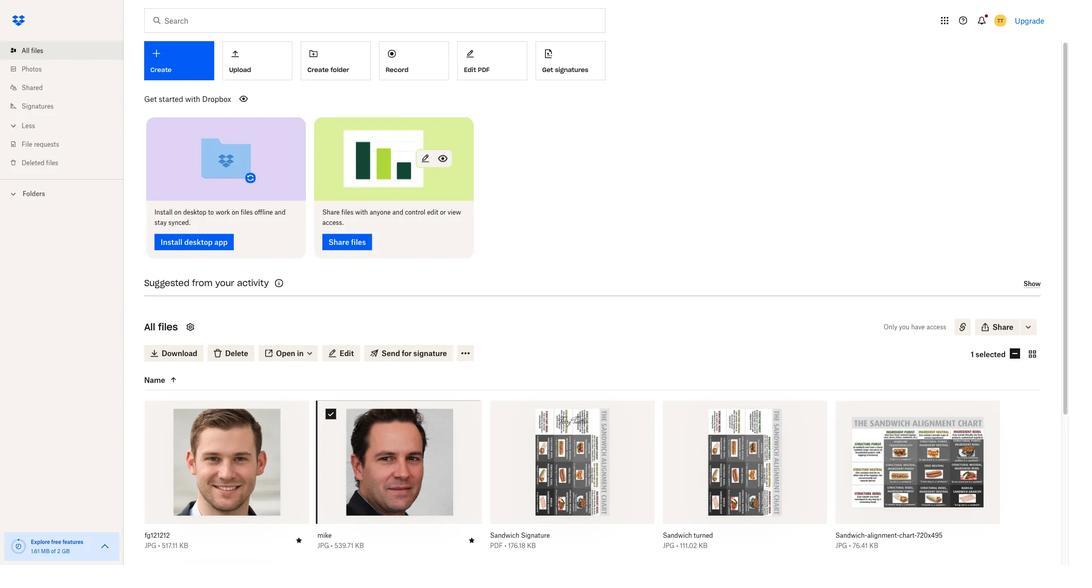 Task type: locate. For each thing, give the bounding box(es) containing it.
• left 176.18
[[505, 542, 507, 550]]

sandwich inside sandwich signature pdf • 176.18 kb
[[490, 532, 520, 540]]

pdf
[[478, 66, 490, 74], [490, 542, 503, 550]]

1 horizontal spatial get
[[543, 66, 553, 74]]

and inside share files with anyone and control edit or view access.
[[393, 209, 404, 216]]

kb down turned
[[699, 542, 708, 550]]

files
[[31, 47, 43, 54], [46, 159, 58, 167], [241, 209, 253, 216], [342, 209, 354, 216], [351, 238, 366, 247], [158, 322, 178, 333]]

you
[[900, 324, 910, 331]]

get signatures button
[[536, 41, 606, 80]]

1 selected
[[971, 350, 1006, 359]]

get
[[543, 66, 553, 74], [144, 95, 157, 103]]

kb inside sandwich turned jpg • 111.02 kb
[[699, 542, 708, 550]]

1 vertical spatial get
[[144, 95, 157, 103]]

Search in folder "Dropbox" text field
[[164, 15, 584, 26]]

1 vertical spatial install
[[161, 238, 183, 247]]

upload button
[[223, 41, 293, 80]]

files left the folder settings image on the bottom left of the page
[[158, 322, 178, 333]]

1 on from the left
[[174, 209, 182, 216]]

1 horizontal spatial sandwich
[[663, 532, 692, 540]]

share
[[323, 209, 340, 216], [329, 238, 350, 247], [993, 323, 1014, 332]]

pdf inside edit pdf button
[[478, 66, 490, 74]]

0 horizontal spatial all
[[22, 47, 30, 54]]

1 and from the left
[[275, 209, 286, 216]]

name
[[144, 376, 165, 385]]

jpg inside fg121212 jpg • 517.11 kb
[[145, 542, 156, 550]]

get left started
[[144, 95, 157, 103]]

get inside button
[[543, 66, 553, 74]]

view
[[448, 209, 461, 216]]

send for signature button
[[364, 345, 453, 362]]

4 • from the left
[[677, 542, 679, 550]]

0 horizontal spatial get
[[144, 95, 157, 103]]

desktop left to
[[183, 209, 207, 216]]

0 horizontal spatial sandwich
[[490, 532, 520, 540]]

delete
[[225, 349, 248, 358]]

desktop
[[183, 209, 207, 216], [184, 238, 213, 247]]

kb inside mike jpg • 539.71 kb
[[355, 542, 364, 550]]

jpg down the mike
[[318, 542, 329, 550]]

1 kb from the left
[[179, 542, 188, 550]]

all
[[22, 47, 30, 54], [144, 322, 155, 333]]

5 • from the left
[[849, 542, 851, 550]]

dropbox image
[[8, 10, 29, 31]]

0 vertical spatial share
[[323, 209, 340, 216]]

1 vertical spatial share
[[329, 238, 350, 247]]

open
[[276, 349, 295, 358]]

sandwich turned button
[[663, 532, 805, 540]]

dropbox
[[202, 95, 231, 103]]

2
[[57, 548, 60, 555]]

and
[[275, 209, 286, 216], [393, 209, 404, 216]]

2 vertical spatial share
[[993, 323, 1014, 332]]

0 vertical spatial with
[[185, 95, 200, 103]]

quota usage element
[[10, 539, 27, 555]]

2 • from the left
[[331, 542, 333, 550]]

0 vertical spatial all files
[[22, 47, 43, 54]]

desktop inside button
[[184, 238, 213, 247]]

files right deleted at the left
[[46, 159, 58, 167]]

1 vertical spatial with
[[355, 209, 368, 216]]

file requests
[[22, 140, 59, 148]]

delete button
[[208, 345, 255, 362]]

with left anyone at the left top of page
[[355, 209, 368, 216]]

sandwich inside sandwich turned jpg • 111.02 kb
[[663, 532, 692, 540]]

kb right the 517.11
[[179, 542, 188, 550]]

folders
[[23, 190, 45, 198]]

desktop left app
[[184, 238, 213, 247]]

all inside list item
[[22, 47, 30, 54]]

jpg inside sandwich-alignment-chart-720x495 jpg • 76.41 kb
[[836, 542, 848, 550]]

0 horizontal spatial on
[[174, 209, 182, 216]]

fg121212
[[145, 532, 170, 540]]

get for get signatures
[[543, 66, 553, 74]]

jpg inside sandwich turned jpg • 111.02 kb
[[663, 542, 675, 550]]

file, mike.jpg row
[[318, 401, 482, 566]]

1 horizontal spatial on
[[232, 209, 239, 216]]

share for share files with anyone and control edit or view access.
[[323, 209, 340, 216]]

on up synced.
[[174, 209, 182, 216]]

kb right "76.41"
[[870, 542, 879, 550]]

files inside button
[[351, 238, 366, 247]]

create inside button
[[308, 66, 329, 74]]

files left offline
[[241, 209, 253, 216]]

mike
[[318, 532, 332, 540]]

0 horizontal spatial all files
[[22, 47, 43, 54]]

0 vertical spatial all
[[22, 47, 30, 54]]

3 jpg from the left
[[663, 542, 675, 550]]

install inside button
[[161, 238, 183, 247]]

share up access.
[[323, 209, 340, 216]]

3 kb from the left
[[527, 542, 536, 550]]

• left "76.41"
[[849, 542, 851, 550]]

1 sandwich from the left
[[490, 532, 520, 540]]

sandwich signature button
[[490, 532, 632, 540]]

have
[[912, 324, 925, 331]]

all up download button
[[144, 322, 155, 333]]

kb inside sandwich signature pdf • 176.18 kb
[[527, 542, 536, 550]]

deleted files
[[22, 159, 58, 167]]

0 horizontal spatial and
[[275, 209, 286, 216]]

2 sandwich from the left
[[663, 532, 692, 540]]

files up access.
[[342, 209, 354, 216]]

• inside sandwich signature pdf • 176.18 kb
[[505, 542, 507, 550]]

get for get started with dropbox
[[144, 95, 157, 103]]

all files up photos
[[22, 47, 43, 54]]

0 horizontal spatial edit
[[340, 349, 354, 358]]

files up photos
[[31, 47, 43, 54]]

chart-
[[900, 532, 917, 540]]

and left control
[[393, 209, 404, 216]]

create folder button
[[301, 41, 371, 80]]

upload
[[229, 66, 251, 74]]

all files inside list item
[[22, 47, 43, 54]]

0 vertical spatial desktop
[[183, 209, 207, 216]]

send for signature
[[382, 349, 447, 358]]

on right work
[[232, 209, 239, 216]]

1 horizontal spatial with
[[355, 209, 368, 216]]

• inside mike jpg • 539.71 kb
[[331, 542, 333, 550]]

get left the signatures
[[543, 66, 553, 74]]

0 vertical spatial install
[[155, 209, 173, 216]]

selected
[[976, 350, 1006, 359]]

access.
[[323, 219, 344, 227]]

and right offline
[[275, 209, 286, 216]]

install desktop app
[[161, 238, 228, 247]]

0 vertical spatial get
[[543, 66, 553, 74]]

1 horizontal spatial pdf
[[490, 542, 503, 550]]

1 vertical spatial edit
[[340, 349, 354, 358]]

1 • from the left
[[158, 542, 160, 550]]

share inside button
[[329, 238, 350, 247]]

share inside share files with anyone and control edit or view access.
[[323, 209, 340, 216]]

• left 111.02
[[677, 542, 679, 550]]

create up started
[[150, 66, 172, 74]]

all up photos
[[22, 47, 30, 54]]

0 horizontal spatial create
[[150, 66, 172, 74]]

download button
[[144, 345, 204, 362]]

on
[[174, 209, 182, 216], [232, 209, 239, 216]]

free
[[51, 539, 61, 546]]

jpg down the fg121212
[[145, 542, 156, 550]]

file, sandwich signature.pdf row
[[490, 401, 655, 566]]

folder
[[331, 66, 349, 74]]

1.61
[[31, 548, 40, 555]]

4 kb from the left
[[699, 542, 708, 550]]

1 jpg from the left
[[145, 542, 156, 550]]

create inside dropdown button
[[150, 66, 172, 74]]

fg121212 jpg • 517.11 kb
[[145, 532, 188, 550]]

signatures
[[555, 66, 589, 74]]

sandwich
[[490, 532, 520, 540], [663, 532, 692, 540]]

0 vertical spatial edit
[[464, 66, 476, 74]]

• left 539.71
[[331, 542, 333, 550]]

started
[[159, 95, 183, 103]]

0 horizontal spatial pdf
[[478, 66, 490, 74]]

all files
[[22, 47, 43, 54], [144, 322, 178, 333]]

2 jpg from the left
[[318, 542, 329, 550]]

1 vertical spatial all
[[144, 322, 155, 333]]

share down access.
[[329, 238, 350, 247]]

with inside share files with anyone and control edit or view access.
[[355, 209, 368, 216]]

sandwich up 176.18
[[490, 532, 520, 540]]

kb down signature at the bottom
[[527, 542, 536, 550]]

1 horizontal spatial and
[[393, 209, 404, 216]]

jpg down "sandwich-"
[[836, 542, 848, 550]]

2 kb from the left
[[355, 542, 364, 550]]

0 horizontal spatial with
[[185, 95, 200, 103]]

176.18
[[508, 542, 526, 550]]

kb
[[179, 542, 188, 550], [355, 542, 364, 550], [527, 542, 536, 550], [699, 542, 708, 550], [870, 542, 879, 550]]

5 kb from the left
[[870, 542, 879, 550]]

stay
[[155, 219, 167, 227]]

kb right 539.71
[[355, 542, 364, 550]]

jpg left 111.02
[[663, 542, 675, 550]]

share up the selected
[[993, 323, 1014, 332]]

create left the folder
[[308, 66, 329, 74]]

upgrade link
[[1015, 16, 1045, 25]]

sandwich-alignment-chart-720x495 button
[[836, 532, 978, 540]]

1 vertical spatial desktop
[[184, 238, 213, 247]]

share for share files
[[329, 238, 350, 247]]

requests
[[34, 140, 59, 148]]

with
[[185, 95, 200, 103], [355, 209, 368, 216]]

alignment-
[[868, 532, 900, 540]]

show
[[1024, 280, 1041, 288]]

4 jpg from the left
[[836, 542, 848, 550]]

or
[[440, 209, 446, 216]]

1 horizontal spatial all files
[[144, 322, 178, 333]]

0 vertical spatial pdf
[[478, 66, 490, 74]]

list containing all files
[[0, 35, 124, 179]]

3 • from the left
[[505, 542, 507, 550]]

list
[[0, 35, 124, 179]]

install inside install on desktop to work on files offline and stay synced.
[[155, 209, 173, 216]]

1 horizontal spatial create
[[308, 66, 329, 74]]

all files left the folder settings image on the bottom left of the page
[[144, 322, 178, 333]]

2 and from the left
[[393, 209, 404, 216]]

install up 'stay'
[[155, 209, 173, 216]]

edit pdf button
[[458, 41, 528, 80]]

gb
[[62, 548, 70, 555]]

76.41
[[853, 542, 868, 550]]

1 vertical spatial pdf
[[490, 542, 503, 550]]

to
[[208, 209, 214, 216]]

1 horizontal spatial all
[[144, 322, 155, 333]]

install down synced.
[[161, 238, 183, 247]]

files down share files with anyone and control edit or view access.
[[351, 238, 366, 247]]

turned
[[694, 532, 713, 540]]

less image
[[8, 121, 19, 131]]

1 vertical spatial all files
[[144, 322, 178, 333]]

files inside share files with anyone and control edit or view access.
[[342, 209, 354, 216]]

signature
[[414, 349, 447, 358]]

with right started
[[185, 95, 200, 103]]

sandwich up 111.02
[[663, 532, 692, 540]]

install for install on desktop to work on files offline and stay synced.
[[155, 209, 173, 216]]

1 horizontal spatial edit
[[464, 66, 476, 74]]

activity
[[237, 278, 269, 289]]

sandwich for pdf
[[490, 532, 520, 540]]

• down the fg121212
[[158, 542, 160, 550]]



Task type: describe. For each thing, give the bounding box(es) containing it.
mb
[[41, 548, 50, 555]]

share files button
[[323, 234, 372, 251]]

deleted
[[22, 159, 44, 167]]

pdf inside sandwich signature pdf • 176.18 kb
[[490, 542, 503, 550]]

open in
[[276, 349, 304, 358]]

517.11
[[162, 542, 178, 550]]

kb inside sandwich-alignment-chart-720x495 jpg • 76.41 kb
[[870, 542, 879, 550]]

control
[[405, 209, 426, 216]]

edit button
[[322, 345, 360, 362]]

for
[[402, 349, 412, 358]]

create for create
[[150, 66, 172, 74]]

share files with anyone and control edit or view access.
[[323, 209, 461, 227]]

upgrade
[[1015, 16, 1045, 25]]

• inside fg121212 jpg • 517.11 kb
[[158, 542, 160, 550]]

your
[[215, 278, 235, 289]]

539.71
[[335, 542, 354, 550]]

mike button
[[318, 532, 459, 540]]

less
[[22, 122, 35, 130]]

edit for edit pdf
[[464, 66, 476, 74]]

signatures
[[22, 102, 54, 110]]

offline
[[255, 209, 273, 216]]

name button
[[144, 374, 231, 386]]

explore free features 1.61 mb of 2 gb
[[31, 539, 83, 555]]

shared
[[22, 84, 43, 91]]

sandwich signature pdf • 176.18 kb
[[490, 532, 550, 550]]

from
[[192, 278, 213, 289]]

in
[[297, 349, 304, 358]]

and inside install on desktop to work on files offline and stay synced.
[[275, 209, 286, 216]]

anyone
[[370, 209, 391, 216]]

open in button
[[259, 345, 318, 362]]

with for started
[[185, 95, 200, 103]]

work
[[216, 209, 230, 216]]

sandwich-alignment-chart-720x495 jpg • 76.41 kb
[[836, 532, 943, 550]]

files inside install on desktop to work on files offline and stay synced.
[[241, 209, 253, 216]]

tt
[[998, 17, 1004, 24]]

install on desktop to work on files offline and stay synced.
[[155, 209, 286, 227]]

mike jpg • 539.71 kb
[[318, 532, 364, 550]]

only
[[884, 324, 898, 331]]

with for files
[[355, 209, 368, 216]]

share inside button
[[993, 323, 1014, 332]]

get signatures
[[543, 66, 589, 74]]

jpg inside mike jpg • 539.71 kb
[[318, 542, 329, 550]]

send
[[382, 349, 400, 358]]

download
[[162, 349, 197, 358]]

show button
[[1024, 280, 1041, 288]]

features
[[63, 539, 83, 546]]

files inside list item
[[31, 47, 43, 54]]

suggested from your activity
[[144, 278, 269, 289]]

get started with dropbox
[[144, 95, 231, 103]]

• inside sandwich-alignment-chart-720x495 jpg • 76.41 kb
[[849, 542, 851, 550]]

file
[[22, 140, 32, 148]]

fg121212 button
[[145, 532, 287, 540]]

kb inside fg121212 jpg • 517.11 kb
[[179, 542, 188, 550]]

deleted files link
[[8, 154, 124, 172]]

signatures link
[[8, 97, 124, 115]]

sandwich turned jpg • 111.02 kb
[[663, 532, 713, 550]]

desktop inside install on desktop to work on files offline and stay synced.
[[183, 209, 207, 216]]

install for install desktop app
[[161, 238, 183, 247]]

app
[[215, 238, 228, 247]]

edit for edit
[[340, 349, 354, 358]]

edit pdf
[[464, 66, 490, 74]]

sandwich for jpg
[[663, 532, 692, 540]]

create button
[[144, 41, 214, 80]]

720x495
[[917, 532, 943, 540]]

folders button
[[0, 186, 124, 201]]

synced.
[[168, 219, 191, 227]]

of
[[51, 548, 56, 555]]

create for create folder
[[308, 66, 329, 74]]

2 on from the left
[[232, 209, 239, 216]]

create folder
[[308, 66, 349, 74]]

111.02
[[680, 542, 697, 550]]

file, fg121212.jpg row
[[145, 401, 309, 566]]

access
[[927, 324, 947, 331]]

photos
[[22, 65, 42, 73]]

• inside sandwich turned jpg • 111.02 kb
[[677, 542, 679, 550]]

photos link
[[8, 60, 124, 78]]

only you have access
[[884, 324, 947, 331]]

file requests link
[[8, 135, 124, 154]]

share button
[[976, 319, 1020, 336]]

file, sandwich turned.jpg row
[[663, 401, 828, 566]]

signature
[[521, 532, 550, 540]]

1
[[971, 350, 974, 359]]

tt button
[[993, 12, 1009, 29]]

all files list item
[[0, 41, 124, 60]]

shared link
[[8, 78, 124, 97]]

folder settings image
[[184, 321, 197, 334]]

suggested
[[144, 278, 190, 289]]

record
[[386, 66, 409, 74]]

explore
[[31, 539, 50, 546]]

record button
[[379, 41, 449, 80]]

all files link
[[8, 41, 124, 60]]

file, sandwich-alignment-chart-720x495.jpg row
[[836, 401, 1001, 566]]



Task type: vqa. For each thing, say whether or not it's contained in the screenshot.
Share Files With Anyone And Control Edit Or View Access.
yes



